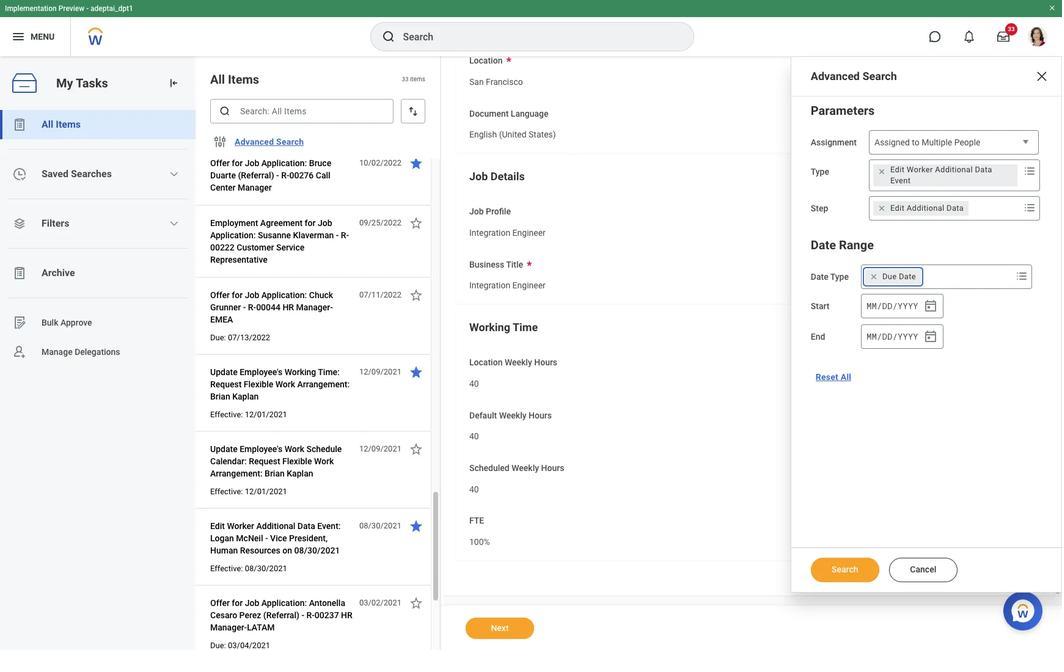 Task type: vqa. For each thing, say whether or not it's contained in the screenshot.
leftmost the Current
no



Task type: locate. For each thing, give the bounding box(es) containing it.
1 vertical spatial -
[[265, 534, 268, 543]]

weekly for scheduled
[[512, 463, 539, 473]]

offer for offer for job application: bruce duarte (referral) ‎- r-00276 call center manager
[[210, 158, 230, 168]]

0 vertical spatial engineer
[[513, 228, 546, 238]]

clipboard image inside all items button
[[12, 117, 27, 132]]

40 down default
[[469, 432, 479, 442]]

advanced inside advanced search button
[[235, 137, 274, 147]]

fte element
[[469, 530, 490, 552]]

hr right 00237
[[341, 611, 353, 620]]

date up the date type
[[811, 238, 836, 252]]

weekly right default
[[499, 411, 527, 420]]

dialog
[[791, 56, 1062, 593]]

brian
[[210, 392, 230, 402], [265, 469, 285, 479]]

data up president,
[[298, 521, 315, 531]]

application: inside offer for job application: antonella cesaro perez (referral) ‎- r-00237 hr manager-latam
[[262, 598, 307, 608]]

weekly down time
[[505, 358, 532, 367]]

2 mm / dd / yyyy from the top
[[867, 330, 919, 342]]

request right calendar: on the bottom
[[249, 457, 280, 466]]

0 horizontal spatial hr
[[283, 303, 294, 312]]

rename image
[[12, 315, 27, 330]]

100%
[[469, 537, 490, 547]]

edit up event
[[891, 165, 905, 174]]

duarte
[[210, 171, 236, 180]]

0 vertical spatial search image
[[381, 29, 396, 44]]

edit up logan on the bottom left of page
[[210, 521, 225, 531]]

1 vertical spatial update
[[210, 444, 238, 454]]

2 vertical spatial hours
[[541, 463, 564, 473]]

0 vertical spatial manager-
[[296, 303, 333, 312]]

0 vertical spatial additional
[[935, 165, 973, 174]]

antonella
[[309, 598, 345, 608]]

40 text field down default
[[469, 424, 479, 446]]

03/02/2021
[[359, 598, 402, 608]]

edit
[[891, 165, 905, 174], [891, 204, 905, 213], [210, 521, 225, 531]]

mm down due date, press delete to clear value. option
[[867, 300, 877, 312]]

arrangement: down time:
[[297, 380, 350, 389]]

offer inside offer for job application: antonella cesaro perez (referral) ‎- r-00237 hr manager-latam
[[210, 598, 230, 608]]

2 integration from the top
[[469, 281, 511, 291]]

1 clipboard image from the top
[[12, 117, 27, 132]]

manager- inside offer for job application: antonella cesaro perez (referral) ‎- r-00237 hr manager-latam
[[210, 623, 247, 633]]

2 mm from the top
[[867, 330, 877, 342]]

0 vertical spatial effective: 12/01/2021
[[210, 410, 287, 419]]

update employee's work schedule calendar: request flexible work arrangement: brian kaplan button
[[210, 442, 353, 481]]

(referral) up latam
[[263, 611, 300, 620]]

update inside update employee's work schedule calendar: request flexible work arrangement: brian kaplan
[[210, 444, 238, 454]]

2 vertical spatial search
[[832, 565, 859, 575]]

1 40 from the top
[[469, 379, 479, 389]]

for up duarte
[[232, 158, 243, 168]]

advanced right configure 'image'
[[235, 137, 274, 147]]

2 40 text field from the top
[[469, 424, 479, 446]]

star image
[[409, 216, 424, 230], [409, 288, 424, 303], [409, 365, 424, 380], [409, 519, 424, 534]]

application: down employment
[[210, 230, 256, 240]]

12/09/2021 for update employee's work schedule calendar: request flexible work arrangement: brian kaplan
[[359, 444, 402, 454]]

1 vertical spatial edit
[[891, 204, 905, 213]]

integration engineer text field down profile
[[469, 221, 546, 242]]

0 horizontal spatial data
[[298, 521, 315, 531]]

integration inside business title element
[[469, 281, 511, 291]]

clipboard image
[[12, 117, 27, 132], [12, 266, 27, 281]]

employee's inside update employee's working time: request flexible work arrangement: brian kaplan
[[240, 367, 283, 377]]

engineer down title
[[513, 281, 546, 291]]

star image for offer for job application: antonella cesaro perez (referral) ‎- r-00237 hr manager-latam
[[409, 596, 424, 611]]

job up perez at the bottom of the page
[[245, 598, 259, 608]]

fte
[[469, 516, 484, 526]]

effective: 12/01/2021 for brian
[[210, 487, 287, 496]]

2 yyyy from the top
[[898, 330, 919, 342]]

star image right 07/11/2022
[[409, 288, 424, 303]]

effective: up calendar: on the bottom
[[210, 410, 243, 419]]

12/01/2021
[[245, 410, 287, 419], [245, 487, 287, 496]]

2 vertical spatial weekly
[[512, 463, 539, 473]]

0 horizontal spatial items
[[56, 119, 81, 130]]

(referral) up manager at the top left of page
[[238, 171, 274, 180]]

edit worker additional data event
[[891, 165, 993, 185]]

star image for update employee's working time: request flexible work arrangement: brian kaplan
[[409, 365, 424, 380]]

1 vertical spatial arrangement:
[[210, 469, 263, 479]]

0 horizontal spatial worker
[[227, 521, 254, 531]]

40 text field
[[469, 372, 479, 393], [469, 424, 479, 446], [469, 477, 479, 498]]

all inside list
[[42, 119, 53, 130]]

cesaro
[[210, 611, 237, 620]]

bulk approve
[[42, 318, 92, 327]]

clipboard image inside archive button
[[12, 266, 27, 281]]

0 horizontal spatial advanced
[[235, 137, 274, 147]]

yyyy inside start group
[[898, 300, 919, 312]]

dd down start group
[[882, 330, 893, 342]]

dd inside end group
[[882, 330, 893, 342]]

mm / dd / yyyy inside end group
[[867, 330, 919, 342]]

update employee's working time: request flexible work arrangement: brian kaplan button
[[210, 365, 353, 404]]

2 clipboard image from the top
[[12, 266, 27, 281]]

2 12/01/2021 from the top
[[245, 487, 287, 496]]

integration inside job profile element
[[469, 228, 511, 238]]

for inside employment agreement for job application: susanne klaverman ‎- r- 00222 customer service representative
[[305, 218, 316, 228]]

1 effective: 12/01/2021 from the top
[[210, 410, 287, 419]]

effective:
[[210, 410, 243, 419], [210, 487, 243, 496], [210, 564, 243, 573]]

preview
[[58, 4, 84, 13]]

x small image left event
[[876, 166, 888, 178]]

delegations
[[75, 347, 120, 357]]

calendar:
[[210, 457, 247, 466]]

assignment
[[811, 138, 857, 147]]

engineer
[[513, 228, 546, 238], [513, 281, 546, 291]]

0 vertical spatial brian
[[210, 392, 230, 402]]

1 star image from the top
[[409, 156, 424, 171]]

cancel
[[910, 565, 937, 575]]

dd down the due at the top right of page
[[882, 300, 893, 312]]

40 text field up default
[[469, 372, 479, 393]]

offer inside offer for job application: chuck grunner ‎- r-00044 hr manager- emea
[[210, 290, 230, 300]]

effective: 12/01/2021
[[210, 410, 287, 419], [210, 487, 287, 496]]

to
[[912, 138, 920, 147]]

type inside parameters group
[[811, 167, 830, 177]]

1 employee's from the top
[[240, 367, 283, 377]]

‎- right grunner
[[243, 303, 246, 312]]

2 40 from the top
[[469, 432, 479, 442]]

1 horizontal spatial all items
[[210, 72, 259, 87]]

0 vertical spatial data
[[975, 165, 993, 174]]

notifications large image
[[963, 31, 976, 43]]

star image
[[409, 156, 424, 171], [409, 442, 424, 457], [409, 596, 424, 611]]

for inside offer for job application: chuck grunner ‎- r-00044 hr manager- emea
[[232, 290, 243, 300]]

items
[[228, 72, 259, 87], [56, 119, 81, 130]]

application: up latam
[[262, 598, 307, 608]]

1 vertical spatial items
[[56, 119, 81, 130]]

0 vertical spatial integration
[[469, 228, 511, 238]]

location
[[469, 56, 503, 66], [469, 358, 503, 367]]

2 vertical spatial data
[[298, 521, 315, 531]]

2 horizontal spatial data
[[975, 165, 993, 174]]

10/02/2022
[[359, 158, 402, 167]]

3 40 text field from the top
[[469, 477, 479, 498]]

1 vertical spatial 12/09/2021
[[359, 444, 402, 454]]

due: 07/13/2022
[[210, 333, 270, 342]]

1 integration engineer from the top
[[469, 228, 546, 238]]

3 effective: from the top
[[210, 564, 243, 573]]

all
[[210, 72, 225, 87], [42, 119, 53, 130], [841, 372, 852, 382]]

prompts image inside parameters group
[[1023, 201, 1037, 215]]

1 yyyy from the top
[[898, 300, 919, 312]]

1 vertical spatial integration engineer text field
[[469, 273, 546, 295]]

business
[[469, 260, 504, 269]]

document language element
[[469, 122, 556, 144]]

2 vertical spatial 08/30/2021
[[245, 564, 287, 573]]

due date, press delete to clear value. option
[[866, 270, 921, 284]]

search image
[[381, 29, 396, 44], [219, 105, 231, 117]]

integration down job profile
[[469, 228, 511, 238]]

08/30/2021 right event:
[[359, 521, 402, 531]]

‎- right klaverman
[[336, 230, 339, 240]]

additional down assigned to multiple people popup button
[[935, 165, 973, 174]]

all items inside button
[[42, 119, 81, 130]]

employee's down 07/13/2022 at the left of page
[[240, 367, 283, 377]]

2 vertical spatial edit
[[210, 521, 225, 531]]

08/30/2021 inside edit worker additional data event: logan mcneil - vice president, human resources on 08/30/2021
[[294, 546, 340, 556]]

update down "due:"
[[210, 367, 238, 377]]

additional for edit worker additional data event
[[935, 165, 973, 174]]

- left vice
[[265, 534, 268, 543]]

integration engineer text field down title
[[469, 273, 546, 295]]

weekly right scheduled
[[512, 463, 539, 473]]

08/30/2021 down 'resources'
[[245, 564, 287, 573]]

offer for job application: antonella cesaro perez (referral) ‎- r-00237 hr manager-latam
[[210, 598, 353, 633]]

items inside item list element
[[228, 72, 259, 87]]

weekly
[[505, 358, 532, 367], [499, 411, 527, 420], [512, 463, 539, 473]]

3 offer from the top
[[210, 598, 230, 608]]

location element
[[469, 69, 523, 92]]

additional inside edit additional data element
[[907, 204, 945, 213]]

1 horizontal spatial worker
[[907, 165, 933, 174]]

0 horizontal spatial request
[[210, 380, 242, 389]]

0 vertical spatial hours
[[534, 358, 558, 367]]

mm / dd / yyyy down due date, press delete to clear value. option
[[867, 300, 919, 312]]

0 vertical spatial employee's
[[240, 367, 283, 377]]

- right preview
[[86, 4, 89, 13]]

job
[[245, 158, 259, 168], [469, 170, 488, 183], [469, 207, 484, 217], [318, 218, 332, 228], [245, 290, 259, 300], [245, 598, 259, 608]]

dd for end
[[882, 330, 893, 342]]

flexible down schedule
[[282, 457, 312, 466]]

1 offer from the top
[[210, 158, 230, 168]]

effective: for update employee's work schedule calendar: request flexible work arrangement: brian kaplan
[[210, 487, 243, 496]]

type inside date range group
[[831, 272, 849, 282]]

for inside the offer for job application: bruce duarte (referral) ‎- r-00276 call center manager
[[232, 158, 243, 168]]

1 vertical spatial yyyy
[[898, 330, 919, 342]]

update inside update employee's working time: request flexible work arrangement: brian kaplan
[[210, 367, 238, 377]]

1 vertical spatial 40
[[469, 432, 479, 442]]

emea
[[210, 315, 233, 325]]

star image left location weekly hours element
[[409, 365, 424, 380]]

x small image inside due date, press delete to clear value. option
[[868, 271, 880, 283]]

user plus image
[[12, 345, 27, 359]]

1 vertical spatial flexible
[[282, 457, 312, 466]]

1 mm / dd / yyyy from the top
[[867, 300, 919, 312]]

mm
[[867, 300, 877, 312], [867, 330, 877, 342]]

r- inside offer for job application: chuck grunner ‎- r-00044 hr manager- emea
[[248, 303, 256, 312]]

40 for location weekly hours
[[469, 379, 479, 389]]

call
[[316, 171, 330, 180]]

worker
[[907, 165, 933, 174], [227, 521, 254, 531]]

2 dd from the top
[[882, 330, 893, 342]]

people
[[955, 138, 981, 147]]

location inside working time 'element'
[[469, 358, 503, 367]]

1 vertical spatial location
[[469, 358, 503, 367]]

1 integration from the top
[[469, 228, 511, 238]]

08/30/2021 down president,
[[294, 546, 340, 556]]

star image right 09/25/2022
[[409, 216, 424, 230]]

update up calendar: on the bottom
[[210, 444, 238, 454]]

1 horizontal spatial type
[[831, 272, 849, 282]]

for up perez at the bottom of the page
[[232, 598, 243, 608]]

1 mm from the top
[[867, 300, 877, 312]]

(referral)
[[238, 171, 274, 180], [263, 611, 300, 620]]

agreement
[[260, 218, 303, 228]]

adeptai_dpt1
[[91, 4, 133, 13]]

working left time
[[469, 321, 510, 334]]

edit inside edit additional data element
[[891, 204, 905, 213]]

-
[[86, 4, 89, 13], [265, 534, 268, 543]]

data
[[975, 165, 993, 174], [947, 204, 964, 213], [298, 521, 315, 531]]

my tasks element
[[0, 56, 196, 650]]

0 horizontal spatial -
[[86, 4, 89, 13]]

0 horizontal spatial kaplan
[[232, 392, 259, 402]]

working left time:
[[285, 367, 316, 377]]

2 vertical spatial star image
[[409, 596, 424, 611]]

1 vertical spatial request
[[249, 457, 280, 466]]

worker inside edit worker additional data event: logan mcneil - vice president, human resources on 08/30/2021
[[227, 521, 254, 531]]

star image right the 10/02/2022
[[409, 156, 424, 171]]

r- inside offer for job application: antonella cesaro perez (referral) ‎- r-00237 hr manager-latam
[[307, 611, 315, 620]]

assigned to multiple people button
[[869, 130, 1039, 155]]

0 vertical spatial 12/01/2021
[[245, 410, 287, 419]]

star image for update employee's work schedule calendar: request flexible work arrangement: brian kaplan
[[409, 442, 424, 457]]

kaplan down 07/13/2022 at the left of page
[[232, 392, 259, 402]]

1 vertical spatial mm / dd / yyyy
[[867, 330, 919, 342]]

engineer inside job profile element
[[513, 228, 546, 238]]

0 vertical spatial advanced search
[[811, 70, 897, 83]]

Search: All Items text field
[[210, 99, 394, 123]]

type down "date range"
[[831, 272, 849, 282]]

edit inside edit worker additional data event: logan mcneil - vice president, human resources on 08/30/2021
[[210, 521, 225, 531]]

calendar image
[[924, 299, 938, 314]]

parameters group
[[811, 101, 1042, 221]]

edit for edit worker additional data event
[[891, 165, 905, 174]]

3 star image from the top
[[409, 596, 424, 611]]

effective: down calendar: on the bottom
[[210, 487, 243, 496]]

1 engineer from the top
[[513, 228, 546, 238]]

advanced search up the offer for job application: bruce duarte (referral) ‎- r-00276 call center manager
[[235, 137, 304, 147]]

yyyy left calendar image
[[898, 300, 919, 312]]

advanced up parameters
[[811, 70, 860, 83]]

edit worker additional data event, press delete to clear value. option
[[874, 164, 1018, 186]]

employee's for flexible
[[240, 367, 283, 377]]

Integration Engineer text field
[[469, 221, 546, 242], [469, 273, 546, 295]]

1 location from the top
[[469, 56, 503, 66]]

1 vertical spatial advanced
[[235, 137, 274, 147]]

1 vertical spatial data
[[947, 204, 964, 213]]

hr right 00044
[[283, 303, 294, 312]]

worker up mcneil
[[227, 521, 254, 531]]

40 text field down scheduled
[[469, 477, 479, 498]]

yyyy left calendar icon
[[898, 330, 919, 342]]

archive button
[[0, 259, 196, 288]]

arrangement:
[[297, 380, 350, 389], [210, 469, 263, 479]]

data down "edit worker additional data event" element
[[947, 204, 964, 213]]

items inside button
[[56, 119, 81, 130]]

flexible down 07/13/2022 at the left of page
[[244, 380, 273, 389]]

search button
[[811, 558, 880, 583]]

weekly for location
[[505, 358, 532, 367]]

2 location from the top
[[469, 358, 503, 367]]

weekly for default
[[499, 411, 527, 420]]

0 horizontal spatial brian
[[210, 392, 230, 402]]

2 12/09/2021 from the top
[[359, 444, 402, 454]]

arrangement: down calendar: on the bottom
[[210, 469, 263, 479]]

mm inside end group
[[867, 330, 877, 342]]

hr inside offer for job application: chuck grunner ‎- r-00044 hr manager- emea
[[283, 303, 294, 312]]

english
[[469, 130, 497, 140]]

brian inside update employee's working time: request flexible work arrangement: brian kaplan
[[210, 392, 230, 402]]

dd inside start group
[[882, 300, 893, 312]]

additional up vice
[[256, 521, 295, 531]]

40 up default
[[469, 379, 479, 389]]

implementation preview -   adeptai_dpt1 banner
[[0, 0, 1062, 56]]

1 horizontal spatial items
[[228, 72, 259, 87]]

1 effective: from the top
[[210, 410, 243, 419]]

list
[[0, 110, 196, 367]]

1 horizontal spatial kaplan
[[287, 469, 313, 479]]

search
[[863, 70, 897, 83], [276, 137, 304, 147], [832, 565, 859, 575]]

1 vertical spatial integration engineer
[[469, 281, 546, 291]]

edit for edit worker additional data event: logan mcneil - vice president, human resources on 08/30/2021
[[210, 521, 225, 531]]

2 horizontal spatial all
[[841, 372, 852, 382]]

kaplan
[[232, 392, 259, 402], [287, 469, 313, 479]]

1 vertical spatial brian
[[265, 469, 285, 479]]

hr inside offer for job application: antonella cesaro perez (referral) ‎- r-00237 hr manager-latam
[[341, 611, 353, 620]]

arrangement: inside update employee's work schedule calendar: request flexible work arrangement: brian kaplan
[[210, 469, 263, 479]]

1 vertical spatial clipboard image
[[12, 266, 27, 281]]

0 horizontal spatial all items
[[42, 119, 81, 130]]

0 horizontal spatial advanced search
[[235, 137, 304, 147]]

0 horizontal spatial working
[[285, 367, 316, 377]]

vice
[[270, 534, 287, 543]]

1 40 text field from the top
[[469, 372, 479, 393]]

1 vertical spatial all items
[[42, 119, 81, 130]]

r-
[[281, 171, 289, 180], [341, 230, 349, 240], [248, 303, 256, 312], [307, 611, 315, 620]]

mm / dd / yyyy inside start group
[[867, 300, 919, 312]]

12/09/2021 for update employee's working time: request flexible work arrangement: brian kaplan
[[359, 367, 402, 377]]

time
[[513, 321, 538, 334]]

for inside offer for job application: antonella cesaro perez (referral) ‎- r-00237 hr manager-latam
[[232, 598, 243, 608]]

0 vertical spatial (referral)
[[238, 171, 274, 180]]

(referral) inside the offer for job application: bruce duarte (referral) ‎- r-00276 call center manager
[[238, 171, 274, 180]]

1 vertical spatial search image
[[219, 105, 231, 117]]

document
[[469, 109, 509, 118]]

x small image inside edit worker additional data event, press delete to clear value. option
[[876, 166, 888, 178]]

worker for edit worker additional data event
[[907, 165, 933, 174]]

type
[[811, 167, 830, 177], [831, 272, 849, 282]]

working inside update employee's working time: request flexible work arrangement: brian kaplan
[[285, 367, 316, 377]]

0 horizontal spatial all
[[42, 119, 53, 130]]

0 vertical spatial update
[[210, 367, 238, 377]]

effective: 12/01/2021 down update employee's working time: request flexible work arrangement: brian kaplan at the left
[[210, 410, 287, 419]]

data down people
[[975, 165, 993, 174]]

integration engineer down title
[[469, 281, 546, 291]]

1 vertical spatial type
[[831, 272, 849, 282]]

1 vertical spatial employee's
[[240, 444, 283, 454]]

offer up grunner
[[210, 290, 230, 300]]

1 vertical spatial 08/30/2021
[[294, 546, 340, 556]]

yyyy inside end group
[[898, 330, 919, 342]]

employee's up calendar: on the bottom
[[240, 444, 283, 454]]

2 star image from the top
[[409, 288, 424, 303]]

0 vertical spatial all
[[210, 72, 225, 87]]

0 vertical spatial star image
[[409, 156, 424, 171]]

1 horizontal spatial manager-
[[296, 303, 333, 312]]

for up klaverman
[[305, 218, 316, 228]]

star image right 03/02/2021
[[409, 596, 424, 611]]

offer inside the offer for job application: bruce duarte (referral) ‎- r-00276 call center manager
[[210, 158, 230, 168]]

0 vertical spatial type
[[811, 167, 830, 177]]

application: up 00044
[[262, 290, 307, 300]]

worker inside edit worker additional data event
[[907, 165, 933, 174]]

manager- down cesaro
[[210, 623, 247, 633]]

data inside edit worker additional data event: logan mcneil - vice president, human resources on 08/30/2021
[[298, 521, 315, 531]]

‎- left 00276
[[276, 171, 279, 180]]

x small image for type
[[876, 166, 888, 178]]

1 vertical spatial mm
[[867, 330, 877, 342]]

1 12/01/2021 from the top
[[245, 410, 287, 419]]

x small image left the due at the top right of page
[[868, 271, 880, 283]]

offer
[[210, 158, 230, 168], [210, 290, 230, 300], [210, 598, 230, 608]]

job inside offer for job application: antonella cesaro perez (referral) ‎- r-00237 hr manager-latam
[[245, 598, 259, 608]]

12/01/2021 down update employee's working time: request flexible work arrangement: brian kaplan at the left
[[245, 410, 287, 419]]

12/09/2021 right time:
[[359, 367, 402, 377]]

0 vertical spatial x small image
[[876, 166, 888, 178]]

r- inside the offer for job application: bruce duarte (referral) ‎- r-00276 call center manager
[[281, 171, 289, 180]]

default
[[469, 411, 497, 420]]

San Francisco text field
[[469, 70, 523, 91]]

job up klaverman
[[318, 218, 332, 228]]

2 vertical spatial offer
[[210, 598, 230, 608]]

location up san francisco text box
[[469, 56, 503, 66]]

mm down start group
[[867, 330, 877, 342]]

1 vertical spatial effective: 12/01/2021
[[210, 487, 287, 496]]

effective: down human
[[210, 564, 243, 573]]

100% text field
[[469, 530, 490, 551]]

all items
[[210, 72, 259, 87], [42, 119, 81, 130]]

2 offer from the top
[[210, 290, 230, 300]]

engineer up title
[[513, 228, 546, 238]]

2 update from the top
[[210, 444, 238, 454]]

hours
[[534, 358, 558, 367], [529, 411, 552, 420], [541, 463, 564, 473]]

3 star image from the top
[[409, 365, 424, 380]]

integration
[[469, 228, 511, 238], [469, 281, 511, 291]]

1 vertical spatial engineer
[[513, 281, 546, 291]]

40 down scheduled
[[469, 485, 479, 494]]

employee's inside update employee's work schedule calendar: request flexible work arrangement: brian kaplan
[[240, 444, 283, 454]]

edit inside edit worker additional data event
[[891, 165, 905, 174]]

item list element
[[196, 56, 441, 650]]

1 12/09/2021 from the top
[[359, 367, 402, 377]]

0 vertical spatial prompts image
[[1023, 201, 1037, 215]]

1 horizontal spatial brian
[[265, 469, 285, 479]]

end
[[811, 332, 826, 342]]

star image for edit worker additional data event: logan mcneil - vice president, human resources on 08/30/2021
[[409, 519, 424, 534]]

2 effective: from the top
[[210, 487, 243, 496]]

2 vertical spatial 40
[[469, 485, 479, 494]]

advanced search inside button
[[235, 137, 304, 147]]

offer up duarte
[[210, 158, 230, 168]]

x small image
[[876, 166, 888, 178], [868, 271, 880, 283]]

0 vertical spatial yyyy
[[898, 300, 919, 312]]

1 horizontal spatial advanced search
[[811, 70, 897, 83]]

worker up event
[[907, 165, 933, 174]]

kaplan down schedule
[[287, 469, 313, 479]]

hours for default weekly hours
[[529, 411, 552, 420]]

star image left default weekly hours element
[[409, 442, 424, 457]]

update
[[210, 367, 238, 377], [210, 444, 238, 454]]

1 vertical spatial effective:
[[210, 487, 243, 496]]

reset all button
[[811, 365, 857, 389]]

2 integration engineer from the top
[[469, 281, 546, 291]]

2 integration engineer text field from the top
[[469, 273, 546, 295]]

0 vertical spatial hr
[[283, 303, 294, 312]]

1 vertical spatial kaplan
[[287, 469, 313, 479]]

effective: 12/01/2021 down calendar: on the bottom
[[210, 487, 287, 496]]

effective: for edit worker additional data event: logan mcneil - vice president, human resources on 08/30/2021
[[210, 564, 243, 573]]

integration engineer text field for profile
[[469, 221, 546, 242]]

0 vertical spatial 40
[[469, 379, 479, 389]]

prompts image
[[1023, 201, 1037, 215], [1015, 269, 1029, 284]]

2 star image from the top
[[409, 442, 424, 457]]

3 40 from the top
[[469, 485, 479, 494]]

application: inside the offer for job application: bruce duarte (referral) ‎- r-00276 call center manager
[[262, 158, 307, 168]]

1 vertical spatial worker
[[227, 521, 254, 531]]

integration engineer down profile
[[469, 228, 546, 238]]

0 horizontal spatial arrangement:
[[210, 469, 263, 479]]

star image left "fte"
[[409, 519, 424, 534]]

00237
[[315, 611, 339, 620]]

center
[[210, 183, 236, 193]]

0 horizontal spatial type
[[811, 167, 830, 177]]

type down the assignment
[[811, 167, 830, 177]]

0 vertical spatial 40 text field
[[469, 372, 479, 393]]

additional inside edit worker additional data event: logan mcneil - vice president, human resources on 08/30/2021
[[256, 521, 295, 531]]

0 horizontal spatial search
[[276, 137, 304, 147]]

edit for edit additional data
[[891, 204, 905, 213]]

integration for job
[[469, 228, 511, 238]]

data inside edit worker additional data event
[[975, 165, 993, 174]]

1 update from the top
[[210, 367, 238, 377]]

edit worker additional data event: logan mcneil - vice president, human resources on 08/30/2021 button
[[210, 519, 353, 558]]

4 star image from the top
[[409, 519, 424, 534]]

transformation import image
[[167, 77, 180, 89]]

1 horizontal spatial advanced
[[811, 70, 860, 83]]

hr
[[283, 303, 294, 312], [341, 611, 353, 620]]

offer up cesaro
[[210, 598, 230, 608]]

list containing all items
[[0, 110, 196, 367]]

40 text field for default weekly hours
[[469, 424, 479, 446]]

0 vertical spatial integration engineer
[[469, 228, 546, 238]]

employee's
[[240, 367, 283, 377], [240, 444, 283, 454]]

details
[[491, 170, 525, 183]]

1 integration engineer text field from the top
[[469, 221, 546, 242]]

1 dd from the top
[[882, 300, 893, 312]]

request inside update employee's working time: request flexible work arrangement: brian kaplan
[[210, 380, 242, 389]]

1 vertical spatial hr
[[341, 611, 353, 620]]

12/09/2021 right schedule
[[359, 444, 402, 454]]

0 vertical spatial advanced
[[811, 70, 860, 83]]

reset all
[[816, 372, 852, 382]]

brian inside update employee's work schedule calendar: request flexible work arrangement: brian kaplan
[[265, 469, 285, 479]]

0 vertical spatial integration engineer text field
[[469, 221, 546, 242]]

2 vertical spatial all
[[841, 372, 852, 382]]

data for edit worker additional data event: logan mcneil - vice president, human resources on 08/30/2021
[[298, 521, 315, 531]]

- inside edit worker additional data event: logan mcneil - vice president, human resources on 08/30/2021
[[265, 534, 268, 543]]

mm inside start group
[[867, 300, 877, 312]]

engineer inside business title element
[[513, 281, 546, 291]]

edit worker additional data event element
[[891, 164, 1013, 186]]

1 vertical spatial additional
[[907, 204, 945, 213]]

additional inside edit worker additional data event
[[935, 165, 973, 174]]

40 for scheduled weekly hours
[[469, 485, 479, 494]]

location weekly hours
[[469, 358, 558, 367]]

x image
[[1035, 69, 1050, 84]]

for up grunner
[[232, 290, 243, 300]]

0 vertical spatial work
[[276, 380, 295, 389]]

0 horizontal spatial search image
[[219, 105, 231, 117]]

2 engineer from the top
[[513, 281, 546, 291]]

application: inside offer for job application: chuck grunner ‎- r-00044 hr manager- emea
[[262, 290, 307, 300]]

date up start
[[811, 272, 829, 282]]

2 effective: 12/01/2021 from the top
[[210, 487, 287, 496]]

1 vertical spatial prompts image
[[1015, 269, 1029, 284]]

additional down edit worker additional data event
[[907, 204, 945, 213]]

inbox large image
[[998, 31, 1010, 43]]

request down "due:"
[[210, 380, 242, 389]]

application: inside employment agreement for job application: susanne klaverman ‎- r- 00222 customer service representative
[[210, 230, 256, 240]]

manager- down chuck
[[296, 303, 333, 312]]

2 employee's from the top
[[240, 444, 283, 454]]

job profile element
[[469, 220, 546, 242]]

integration engineer for profile
[[469, 228, 546, 238]]

additional for edit worker additional data event: logan mcneil - vice president, human resources on 08/30/2021
[[256, 521, 295, 531]]



Task type: describe. For each thing, give the bounding box(es) containing it.
1 horizontal spatial search
[[832, 565, 859, 575]]

job inside employment agreement for job application: susanne klaverman ‎- r- 00222 customer service representative
[[318, 218, 332, 228]]

san francisco
[[469, 77, 523, 87]]

update employee's working time: request flexible work arrangement: brian kaplan
[[210, 367, 350, 402]]

default weekly hours
[[469, 411, 552, 420]]

states)
[[529, 130, 556, 140]]

business title element
[[469, 273, 546, 295]]

clipboard image for all items
[[12, 117, 27, 132]]

close environment banner image
[[1049, 4, 1056, 12]]

grunner
[[210, 303, 241, 312]]

prompts image
[[1023, 164, 1037, 179]]

data for edit worker additional data event
[[975, 165, 993, 174]]

tasks
[[76, 76, 108, 90]]

scheduled weekly hours element
[[469, 477, 479, 499]]

english (united states)
[[469, 130, 556, 140]]

job inside the offer for job application: bruce duarte (referral) ‎- r-00276 call center manager
[[245, 158, 259, 168]]

mm for start
[[867, 300, 877, 312]]

parameters button
[[811, 103, 875, 118]]

representative
[[210, 255, 268, 265]]

search inside item list element
[[276, 137, 304, 147]]

time:
[[318, 367, 340, 377]]

07/13/2022
[[228, 333, 270, 342]]

edit worker additional data event: logan mcneil - vice president, human resources on 08/30/2021
[[210, 521, 341, 556]]

san
[[469, 77, 484, 87]]

business title
[[469, 260, 523, 269]]

service
[[276, 243, 305, 252]]

r- inside employment agreement for job application: susanne klaverman ‎- r- 00222 customer service representative
[[341, 230, 349, 240]]

search image inside item list element
[[219, 105, 231, 117]]

date for date range
[[811, 238, 836, 252]]

date inside 'element'
[[899, 272, 916, 281]]

date range group
[[811, 235, 1042, 350]]

customer
[[237, 243, 274, 252]]

date range button
[[811, 238, 874, 252]]

edit additional data element
[[891, 203, 964, 214]]

40 for default weekly hours
[[469, 432, 479, 442]]

cancel button
[[889, 558, 958, 583]]

search image inside implementation preview -   adeptai_dpt1 banner
[[381, 29, 396, 44]]

perez
[[239, 611, 261, 620]]

work inside update employee's working time: request flexible work arrangement: brian kaplan
[[276, 380, 295, 389]]

date type
[[811, 272, 849, 282]]

offer for job application: antonella cesaro perez (referral) ‎- r-00237 hr manager-latam button
[[210, 596, 353, 635]]

x small image
[[876, 202, 888, 215]]

default weekly hours element
[[469, 424, 479, 446]]

x small image for date type
[[868, 271, 880, 283]]

president,
[[289, 534, 328, 543]]

offer for job application: chuck grunner ‎- r-00044 hr manager- emea
[[210, 290, 333, 325]]

00044
[[256, 303, 281, 312]]

effective: for update employee's working time: request flexible work arrangement: brian kaplan
[[210, 410, 243, 419]]

scheduled weekly hours
[[469, 463, 564, 473]]

date for date type
[[811, 272, 829, 282]]

for for offer for job application: antonella cesaro perez (referral) ‎- r-00237 hr manager-latam
[[232, 598, 243, 608]]

job details element
[[456, 159, 1041, 304]]

location for location
[[469, 56, 503, 66]]

due date element
[[883, 271, 916, 282]]

for for offer for job application: bruce duarte (referral) ‎- r-00276 call center manager
[[232, 158, 243, 168]]

chuck
[[309, 290, 333, 300]]

worker for edit worker additional data event: logan mcneil - vice president, human resources on 08/30/2021
[[227, 521, 254, 531]]

00222
[[210, 243, 235, 252]]

edit image
[[1012, 204, 1024, 216]]

clipboard image for archive
[[12, 266, 27, 281]]

end group
[[861, 325, 944, 349]]

francisco
[[486, 77, 523, 87]]

bulk
[[42, 318, 58, 327]]

range
[[839, 238, 874, 252]]

configure image
[[213, 134, 227, 149]]

working time
[[469, 321, 538, 334]]

mm / dd / yyyy for end
[[867, 330, 919, 342]]

job profile
[[469, 207, 511, 217]]

update for update employee's working time: request flexible work arrangement: brian kaplan
[[210, 367, 238, 377]]

advanced search button
[[230, 130, 309, 154]]

job left details
[[469, 170, 488, 183]]

logan
[[210, 534, 234, 543]]

offer for offer for job application: antonella cesaro perez (referral) ‎- r-00237 hr manager-latam
[[210, 598, 230, 608]]

edit additional data
[[891, 204, 964, 213]]

klaverman
[[293, 230, 334, 240]]

susanne
[[258, 230, 291, 240]]

effective: 12/01/2021 for kaplan
[[210, 410, 287, 419]]

implementation preview -   adeptai_dpt1
[[5, 4, 133, 13]]

event
[[891, 176, 911, 185]]

yyyy for start
[[898, 300, 919, 312]]

items
[[410, 76, 425, 83]]

0 horizontal spatial 08/30/2021
[[245, 564, 287, 573]]

- inside implementation preview -   adeptai_dpt1 banner
[[86, 4, 89, 13]]

scheduled
[[469, 463, 510, 473]]

dd for start
[[882, 300, 893, 312]]

0 vertical spatial search
[[863, 70, 897, 83]]

hours for location weekly hours
[[534, 358, 558, 367]]

star image for offer for job application: chuck grunner ‎- r-00044 hr manager- emea
[[409, 288, 424, 303]]

parameters
[[811, 103, 875, 118]]

prompts image for step
[[1023, 201, 1037, 215]]

due:
[[210, 333, 226, 342]]

employee's for request
[[240, 444, 283, 454]]

40 text field for scheduled weekly hours
[[469, 477, 479, 498]]

working inside 'element'
[[469, 321, 510, 334]]

33
[[402, 76, 409, 83]]

engineer for title
[[513, 281, 546, 291]]

due
[[883, 272, 897, 281]]

job inside offer for job application: chuck grunner ‎- r-00044 hr manager- emea
[[245, 290, 259, 300]]

calendar image
[[924, 329, 938, 344]]

schedule
[[307, 444, 342, 454]]

profile
[[486, 207, 511, 217]]

arrangement: inside update employee's working time: request flexible work arrangement: brian kaplan
[[297, 380, 350, 389]]

integration engineer for title
[[469, 281, 546, 291]]

location for location weekly hours
[[469, 358, 503, 367]]

(referral) inside offer for job application: antonella cesaro perez (referral) ‎- r-00237 hr manager-latam
[[263, 611, 300, 620]]

event:
[[317, 521, 341, 531]]

manage delegations link
[[0, 337, 196, 367]]

mm / dd / yyyy for start
[[867, 300, 919, 312]]

kaplan inside update employee's working time: request flexible work arrangement: brian kaplan
[[232, 392, 259, 402]]

engineer for profile
[[513, 228, 546, 238]]

1 star image from the top
[[409, 216, 424, 230]]

mm for end
[[867, 330, 877, 342]]

update for update employee's work schedule calendar: request flexible work arrangement: brian kaplan
[[210, 444, 238, 454]]

update employee's work schedule calendar: request flexible work arrangement: brian kaplan
[[210, 444, 342, 479]]

‎- inside offer for job application: antonella cesaro perez (referral) ‎- r-00237 hr manager-latam
[[302, 611, 304, 620]]

human
[[210, 546, 238, 556]]

integration for business
[[469, 281, 511, 291]]

manager
[[238, 183, 272, 193]]

assigned
[[875, 138, 910, 147]]

hours for scheduled weekly hours
[[541, 463, 564, 473]]

12/01/2021 for kaplan
[[245, 410, 287, 419]]

mcneil
[[236, 534, 263, 543]]

my tasks
[[56, 76, 108, 90]]

manage
[[42, 347, 73, 357]]

(united
[[499, 130, 527, 140]]

document language
[[469, 109, 549, 118]]

offer for offer for job application: chuck grunner ‎- r-00044 hr manager- emea
[[210, 290, 230, 300]]

‎- inside offer for job application: chuck grunner ‎- r-00044 hr manager- emea
[[243, 303, 246, 312]]

reset
[[816, 372, 839, 382]]

‎- inside employment agreement for job application: susanne klaverman ‎- r- 00222 customer service representative
[[336, 230, 339, 240]]

1 horizontal spatial data
[[947, 204, 964, 213]]

yyyy for end
[[898, 330, 919, 342]]

English (United States) text field
[[469, 123, 556, 144]]

working time element
[[456, 310, 1041, 561]]

application: for chuck
[[262, 290, 307, 300]]

employment agreement for job application: susanne klaverman ‎- r- 00222 customer service representative button
[[210, 216, 353, 267]]

step
[[811, 204, 829, 213]]

on
[[283, 546, 292, 556]]

resources
[[240, 546, 280, 556]]

application: for bruce
[[262, 158, 307, 168]]

request inside update employee's work schedule calendar: request flexible work arrangement: brian kaplan
[[249, 457, 280, 466]]

job left profile
[[469, 207, 484, 217]]

all items inside item list element
[[210, 72, 259, 87]]

flexible inside update employee's working time: request flexible work arrangement: brian kaplan
[[244, 380, 273, 389]]

offer for job application: bruce duarte (referral) ‎- r-00276 call center manager button
[[210, 156, 353, 195]]

09/25/2022
[[359, 218, 402, 227]]

dialog containing parameters
[[791, 56, 1062, 593]]

bulk approve link
[[0, 308, 196, 337]]

2 horizontal spatial 08/30/2021
[[359, 521, 402, 531]]

flexible inside update employee's work schedule calendar: request flexible work arrangement: brian kaplan
[[282, 457, 312, 466]]

start group
[[861, 294, 944, 318]]

for for offer for job application: chuck grunner ‎- r-00044 hr manager- emea
[[232, 290, 243, 300]]

manage delegations
[[42, 347, 120, 357]]

2 vertical spatial work
[[314, 457, 334, 466]]

33 items
[[402, 76, 425, 83]]

application: for antonella
[[262, 598, 307, 608]]

integration engineer text field for title
[[469, 273, 546, 295]]

advanced search inside dialog
[[811, 70, 897, 83]]

00276
[[289, 171, 314, 180]]

profile logan mcneil element
[[1021, 23, 1055, 50]]

effective: 08/30/2021
[[210, 564, 287, 573]]

‎- inside the offer for job application: bruce duarte (referral) ‎- r-00276 call center manager
[[276, 171, 279, 180]]

all inside item list element
[[210, 72, 225, 87]]

location weekly hours element
[[469, 371, 479, 393]]

prompts image for date type
[[1015, 269, 1029, 284]]

job details
[[469, 170, 525, 183]]

due date
[[883, 272, 916, 281]]

assigned to multiple people
[[875, 138, 981, 147]]

employment agreement for job application: susanne klaverman ‎- r- 00222 customer service representative
[[210, 218, 349, 265]]

edit additional data, press delete to clear value. option
[[874, 201, 969, 216]]

bruce
[[309, 158, 331, 168]]

implementation
[[5, 4, 57, 13]]

date range
[[811, 238, 874, 252]]

40 text field for location weekly hours
[[469, 372, 479, 393]]

1 vertical spatial work
[[285, 444, 304, 454]]

my
[[56, 76, 73, 90]]

manager- inside offer for job application: chuck grunner ‎- r-00044 hr manager- emea
[[296, 303, 333, 312]]

kaplan inside update employee's work schedule calendar: request flexible work arrangement: brian kaplan
[[287, 469, 313, 479]]

12/01/2021 for brian
[[245, 487, 287, 496]]



